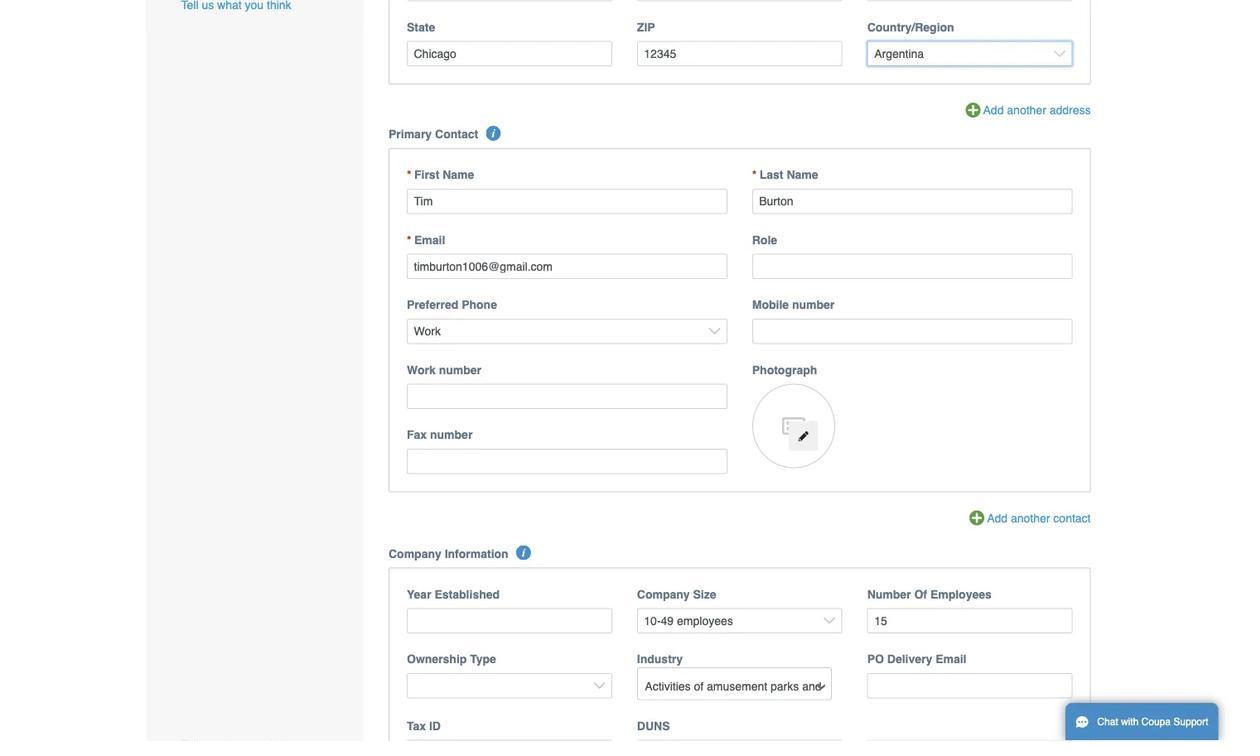 Task type: locate. For each thing, give the bounding box(es) containing it.
* first name
[[407, 168, 474, 181]]

Industry text field
[[639, 674, 830, 700]]

* left 'first'
[[407, 168, 411, 181]]

0 horizontal spatial company
[[389, 547, 442, 560]]

* left "last"
[[752, 168, 757, 181]]

*
[[407, 168, 411, 181], [752, 168, 757, 181], [407, 233, 411, 247]]

year established
[[407, 588, 500, 601]]

ownership
[[407, 653, 467, 666]]

Address line 2 text field
[[637, 0, 843, 1]]

company left size
[[637, 588, 690, 601]]

Tax ID text field
[[407, 740, 612, 742]]

Mobile number text field
[[752, 319, 1073, 344]]

add inside add another contact button
[[987, 512, 1008, 525]]

0 horizontal spatial name
[[443, 168, 474, 181]]

* for * last name
[[752, 168, 757, 181]]

year
[[407, 588, 431, 601]]

another
[[1007, 104, 1047, 117], [1011, 512, 1050, 525]]

preferred phone
[[407, 298, 497, 312]]

name right 'first'
[[443, 168, 474, 181]]

company for company information
[[389, 547, 442, 560]]

1 horizontal spatial company
[[637, 588, 690, 601]]

po delivery email
[[867, 653, 967, 666]]

number right fax
[[430, 428, 473, 442]]

duns
[[637, 720, 670, 733]]

of
[[914, 588, 927, 601]]

0 vertical spatial number
[[792, 298, 835, 312]]

mobile
[[752, 298, 789, 312]]

email up po delivery email text box
[[936, 653, 967, 666]]

* email
[[407, 233, 445, 247]]

email
[[414, 233, 445, 247], [936, 653, 967, 666]]

name
[[443, 168, 474, 181], [787, 168, 818, 181]]

company
[[389, 547, 442, 560], [637, 588, 690, 601]]

contact
[[435, 128, 478, 141]]

company size
[[637, 588, 716, 601]]

1 vertical spatial company
[[637, 588, 690, 601]]

last
[[760, 168, 784, 181]]

add inside add another address button
[[983, 104, 1004, 117]]

add another contact button
[[970, 510, 1091, 528]]

State text field
[[407, 41, 612, 66]]

additional information image
[[516, 546, 531, 560]]

2 vertical spatial number
[[430, 428, 473, 442]]

email up preferred
[[414, 233, 445, 247]]

change image image
[[798, 431, 809, 443]]

number right the mobile
[[792, 298, 835, 312]]

1 vertical spatial email
[[936, 653, 967, 666]]

name right "last"
[[787, 168, 818, 181]]

1 name from the left
[[443, 168, 474, 181]]

established
[[435, 588, 500, 601]]

primary
[[389, 128, 432, 141]]

with
[[1121, 717, 1139, 728]]

None text field
[[407, 189, 727, 214], [752, 189, 1073, 214], [407, 254, 727, 279], [407, 189, 727, 214], [752, 189, 1073, 214], [407, 254, 727, 279]]

add
[[983, 104, 1004, 117], [987, 512, 1008, 525]]

add left address
[[983, 104, 1004, 117]]

coupa
[[1142, 717, 1171, 728]]

another left address
[[1007, 104, 1047, 117]]

1 vertical spatial number
[[439, 363, 481, 377]]

size
[[693, 588, 716, 601]]

number right work
[[439, 363, 481, 377]]

0 horizontal spatial email
[[414, 233, 445, 247]]

add another contact
[[987, 512, 1091, 525]]

delivery
[[887, 653, 933, 666]]

1 vertical spatial add
[[987, 512, 1008, 525]]

another left contact
[[1011, 512, 1050, 525]]

tax
[[407, 720, 426, 733]]

number
[[792, 298, 835, 312], [439, 363, 481, 377], [430, 428, 473, 442]]

company up year
[[389, 547, 442, 560]]

2 name from the left
[[787, 168, 818, 181]]

number for work number
[[439, 363, 481, 377]]

contact
[[1054, 512, 1091, 525]]

1 horizontal spatial email
[[936, 653, 967, 666]]

add left contact
[[987, 512, 1008, 525]]

information
[[445, 547, 509, 560]]

add for add another address
[[983, 104, 1004, 117]]

0 vertical spatial another
[[1007, 104, 1047, 117]]

id
[[429, 720, 441, 733]]

primary contact
[[389, 128, 478, 141]]

0 vertical spatial email
[[414, 233, 445, 247]]

name for * last name
[[787, 168, 818, 181]]

* last name
[[752, 168, 818, 181]]

photograph
[[752, 363, 817, 377]]

0 vertical spatial company
[[389, 547, 442, 560]]

0 vertical spatial add
[[983, 104, 1004, 117]]

1 horizontal spatial name
[[787, 168, 818, 181]]

* up preferred
[[407, 233, 411, 247]]

industry
[[637, 653, 683, 666]]

1 vertical spatial another
[[1011, 512, 1050, 525]]

* for * first name
[[407, 168, 411, 181]]

name for * first name
[[443, 168, 474, 181]]



Task type: vqa. For each thing, say whether or not it's contained in the screenshot.
Order Confirmation Lines link
no



Task type: describe. For each thing, give the bounding box(es) containing it.
another for contact
[[1011, 512, 1050, 525]]

country/region
[[867, 20, 954, 34]]

type
[[470, 653, 496, 666]]

company for company size
[[637, 588, 690, 601]]

number for mobile number
[[792, 298, 835, 312]]

additional information image
[[486, 126, 501, 141]]

first
[[414, 168, 439, 181]]

address
[[1050, 104, 1091, 117]]

phone
[[462, 298, 497, 312]]

Address line text field
[[407, 0, 612, 1]]

number of employees
[[867, 588, 992, 601]]

PO Delivery Email text field
[[867, 674, 1073, 699]]

number for fax number
[[430, 428, 473, 442]]

chat with coupa support button
[[1066, 704, 1219, 742]]

fax number
[[407, 428, 473, 442]]

tax id
[[407, 720, 441, 733]]

chat with coupa support
[[1097, 717, 1209, 728]]

support
[[1174, 717, 1209, 728]]

state
[[407, 20, 435, 34]]

Role text field
[[752, 254, 1073, 279]]

employees
[[931, 588, 992, 601]]

* for * email
[[407, 233, 411, 247]]

another for address
[[1007, 104, 1047, 117]]

zip
[[637, 20, 655, 34]]

DUNS text field
[[637, 740, 843, 742]]

number
[[867, 588, 911, 601]]

po
[[867, 653, 884, 666]]

fax
[[407, 428, 427, 442]]

add another address
[[983, 104, 1091, 117]]

work number
[[407, 363, 481, 377]]

ownership type
[[407, 653, 496, 666]]

work
[[407, 363, 436, 377]]

Fax number text field
[[407, 449, 727, 474]]

company information
[[389, 547, 509, 560]]

Year Established text field
[[407, 609, 612, 634]]

ZIP text field
[[637, 41, 843, 66]]

add for add another contact
[[987, 512, 1008, 525]]

chat
[[1097, 717, 1118, 728]]

add another address button
[[966, 102, 1091, 120]]

role
[[752, 233, 777, 247]]

preferred
[[407, 298, 459, 312]]

Number Of Employees text field
[[867, 609, 1073, 634]]

mobile number
[[752, 298, 835, 312]]

Work number text field
[[407, 384, 727, 409]]

photograph image
[[752, 384, 835, 469]]

City text field
[[867, 0, 1073, 1]]



